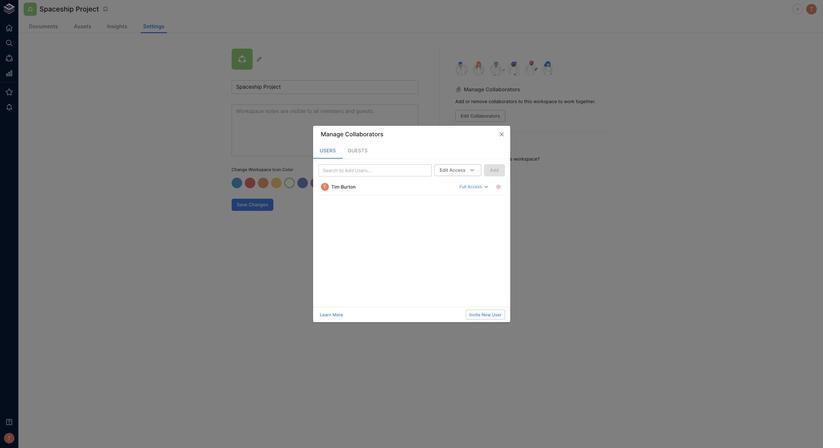 Task type: locate. For each thing, give the bounding box(es) containing it.
this right delete
[[505, 156, 512, 162]]

permanently
[[461, 171, 488, 176]]

collaborators up guests
[[345, 131, 383, 138]]

2 vertical spatial t
[[7, 435, 11, 442]]

access for edit access
[[449, 167, 465, 173]]

to right "collaborators"
[[518, 99, 523, 104]]

project
[[76, 5, 99, 13]]

manage up users button
[[321, 131, 344, 138]]

1 vertical spatial t
[[323, 184, 326, 189]]

assets
[[74, 23, 91, 30]]

new
[[482, 312, 491, 317]]

edit inside edit collaborators button
[[461, 113, 469, 118]]

1 horizontal spatial manage collaborators
[[464, 86, 520, 93]]

access inside button
[[449, 167, 465, 173]]

edit for edit access
[[440, 167, 448, 173]]

0 horizontal spatial access
[[449, 167, 465, 173]]

tim
[[331, 184, 340, 190]]

users button
[[313, 143, 343, 159]]

access down do
[[449, 167, 465, 173]]

1 vertical spatial edit
[[440, 167, 448, 173]]

1 vertical spatial access
[[468, 184, 482, 189]]

manage
[[464, 86, 484, 93], [321, 131, 344, 138]]

0 vertical spatial access
[[449, 167, 465, 173]]

t for bottom t button
[[7, 435, 11, 442]]

access
[[449, 167, 465, 173], [468, 184, 482, 189]]

workspace?
[[514, 156, 540, 162]]

0 horizontal spatial to
[[484, 156, 488, 162]]

tab list containing users
[[313, 143, 510, 159]]

collaborators inside dialog
[[345, 131, 383, 138]]

manage collaborators up guests
[[321, 131, 383, 138]]

0 vertical spatial edit
[[461, 113, 469, 118]]

t
[[810, 6, 814, 13], [323, 184, 326, 189], [7, 435, 11, 442]]

settings
[[143, 23, 164, 30]]

manage collaborators dialog
[[313, 126, 510, 322]]

learn more button
[[318, 310, 345, 320]]

0 horizontal spatial edit
[[440, 167, 448, 173]]

0 horizontal spatial t
[[7, 435, 11, 442]]

manage inside dialog
[[321, 131, 344, 138]]

1 vertical spatial collaborators
[[470, 113, 500, 118]]

1 horizontal spatial t button
[[805, 3, 818, 15]]

burton
[[341, 184, 356, 190]]

1 horizontal spatial manage
[[464, 86, 484, 93]]

1 vertical spatial manage
[[321, 131, 344, 138]]

manage up remove
[[464, 86, 484, 93]]

user
[[492, 312, 502, 317]]

collaborators
[[486, 86, 520, 93], [470, 113, 500, 118], [345, 131, 383, 138]]

1 horizontal spatial edit
[[461, 113, 469, 118]]

guests
[[348, 148, 368, 154]]

collaborators
[[489, 99, 517, 104]]

to
[[518, 99, 523, 104], [558, 99, 563, 104], [484, 156, 488, 162]]

2 vertical spatial collaborators
[[345, 131, 383, 138]]

or
[[466, 99, 470, 104]]

remove
[[471, 99, 487, 104]]

1 horizontal spatial access
[[468, 184, 482, 189]]

delete
[[490, 156, 503, 162]]

edit
[[461, 113, 469, 118], [440, 167, 448, 173]]

t inside dialog
[[323, 184, 326, 189]]

permanently delete button
[[455, 168, 509, 180]]

together.
[[576, 99, 596, 104]]

collaborators down remove
[[470, 113, 500, 118]]

1 horizontal spatial t
[[323, 184, 326, 189]]

to right want
[[484, 156, 488, 162]]

change workspace icon color
[[232, 167, 293, 172]]

1 vertical spatial this
[[505, 156, 512, 162]]

0 vertical spatial t
[[810, 6, 814, 13]]

access right full
[[468, 184, 482, 189]]

permanently delete
[[461, 171, 504, 176]]

work
[[564, 99, 575, 104]]

add
[[455, 99, 464, 104]]

1 horizontal spatial to
[[518, 99, 523, 104]]

0 horizontal spatial manage
[[321, 131, 344, 138]]

assets link
[[71, 20, 94, 33]]

edit inside edit access button
[[440, 167, 448, 173]]

to left work
[[558, 99, 563, 104]]

this
[[524, 99, 532, 104], [505, 156, 512, 162]]

tab list
[[313, 143, 510, 159]]

this left workspace
[[524, 99, 532, 104]]

access inside button
[[468, 184, 482, 189]]

collaborators inside button
[[470, 113, 500, 118]]

0 vertical spatial manage
[[464, 86, 484, 93]]

1 horizontal spatial this
[[524, 99, 532, 104]]

bookmark image
[[103, 6, 109, 12]]

collaborators up "collaborators"
[[486, 86, 520, 93]]

0 horizontal spatial this
[[505, 156, 512, 162]]

save changes button
[[232, 199, 273, 211]]

t button
[[805, 3, 818, 15], [2, 431, 16, 446]]

you
[[463, 156, 471, 162]]

manage collaborators
[[464, 86, 520, 93], [321, 131, 383, 138]]

full access
[[460, 184, 482, 189]]

1 vertical spatial manage collaborators
[[321, 131, 383, 138]]

delete
[[490, 171, 504, 176]]

0 horizontal spatial manage collaborators
[[321, 131, 383, 138]]

0 horizontal spatial t button
[[2, 431, 16, 446]]

0 vertical spatial this
[[524, 99, 532, 104]]

manage collaborators up "collaborators"
[[464, 86, 520, 93]]

color
[[282, 167, 293, 172]]

2 horizontal spatial t
[[810, 6, 814, 13]]



Task type: vqa. For each thing, say whether or not it's contained in the screenshot.
WORK
yes



Task type: describe. For each thing, give the bounding box(es) containing it.
Workspace Name text field
[[232, 80, 418, 94]]

save
[[237, 202, 247, 207]]

0 vertical spatial t button
[[805, 3, 818, 15]]

invite new user
[[469, 312, 502, 317]]

more
[[333, 312, 343, 317]]

add or remove collaborators to this workspace to work together.
[[455, 99, 596, 104]]

users
[[320, 148, 336, 154]]

2 horizontal spatial to
[[558, 99, 563, 104]]

Search to Add Users... text field
[[320, 166, 419, 174]]

change
[[232, 167, 247, 172]]

1 vertical spatial t button
[[2, 431, 16, 446]]

workspace
[[248, 167, 271, 172]]

t for top t button
[[810, 6, 814, 13]]

tim burton
[[331, 184, 356, 190]]

invite
[[469, 312, 481, 317]]

icon
[[272, 167, 281, 172]]

manage collaborators inside dialog
[[321, 131, 383, 138]]

do
[[455, 156, 461, 162]]

save changes
[[237, 202, 268, 207]]

edit collaborators
[[461, 113, 500, 118]]

settings link
[[140, 20, 167, 33]]

insights link
[[104, 20, 130, 33]]

Workspace notes are visible to all members and guests. text field
[[232, 104, 418, 156]]

spaceship project
[[39, 5, 99, 13]]

workspace
[[533, 99, 557, 104]]

edit for edit collaborators
[[461, 113, 469, 118]]

spaceship
[[39, 5, 74, 13]]

this for to
[[524, 99, 532, 104]]

full access button
[[458, 182, 492, 192]]

learn
[[320, 312, 331, 317]]

guests button
[[343, 143, 373, 159]]

learn more
[[320, 312, 343, 317]]

documents
[[29, 23, 58, 30]]

insights
[[107, 23, 127, 30]]

0 vertical spatial manage collaborators
[[464, 86, 520, 93]]

want
[[472, 156, 483, 162]]

edit access
[[440, 167, 465, 173]]

do you want to delete this workspace?
[[455, 156, 540, 162]]

edit collaborators button
[[455, 110, 505, 122]]

changes
[[249, 202, 268, 207]]

full
[[460, 184, 466, 189]]

0 vertical spatial collaborators
[[486, 86, 520, 93]]

edit access button
[[434, 164, 481, 176]]

this for delete
[[505, 156, 512, 162]]

access for full access
[[468, 184, 482, 189]]

documents link
[[26, 20, 61, 33]]



